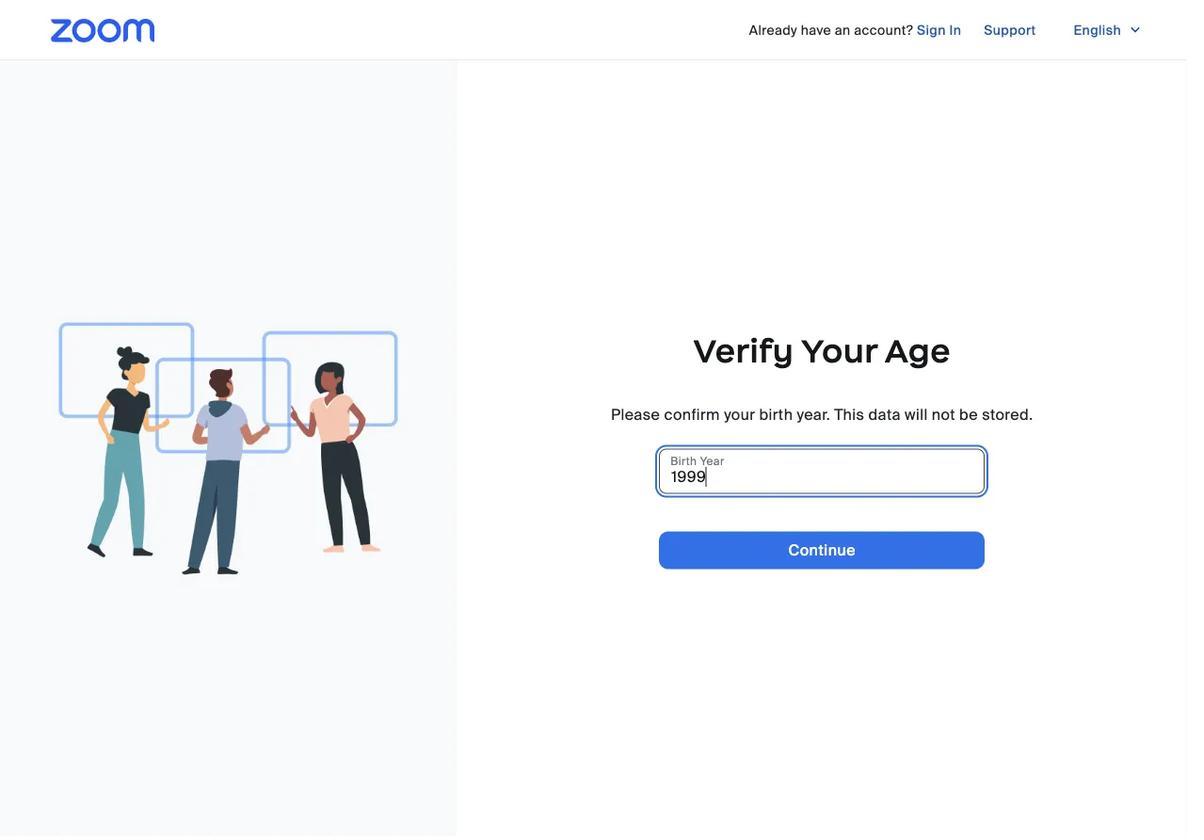 Task type: locate. For each thing, give the bounding box(es) containing it.
please
[[611, 405, 660, 425]]

continue
[[789, 540, 856, 560]]

year
[[700, 454, 725, 468]]

account?
[[854, 21, 913, 39]]

verify
[[693, 330, 794, 371]]

an
[[835, 21, 851, 39]]

down image
[[1129, 21, 1142, 40]]

support
[[984, 21, 1036, 39]]

in
[[949, 21, 962, 39]]

birth year
[[671, 454, 725, 468]]

not
[[932, 405, 956, 425]]

this
[[834, 405, 865, 425]]

have
[[801, 21, 831, 39]]

Birth Year text field
[[659, 449, 985, 494]]

your
[[801, 330, 878, 371]]

verify your age
[[693, 330, 951, 371]]

confirm
[[664, 405, 720, 425]]

sign in button
[[917, 15, 962, 45]]



Task type: vqa. For each thing, say whether or not it's contained in the screenshot.
the Email 'TEXT BOX'
no



Task type: describe. For each thing, give the bounding box(es) containing it.
birth
[[671, 454, 697, 468]]

year.
[[797, 405, 831, 425]]

your
[[724, 405, 755, 425]]

will
[[905, 405, 928, 425]]

data
[[869, 405, 901, 425]]

english button
[[1059, 15, 1157, 45]]

zoom banner image image
[[59, 322, 398, 575]]

zoom logo image
[[51, 19, 155, 42]]

stored.
[[982, 405, 1033, 425]]

support link
[[984, 15, 1036, 45]]

english
[[1074, 21, 1121, 39]]

be
[[959, 405, 978, 425]]

already have an account? sign in
[[749, 21, 962, 39]]

please confirm your birth year. this data will not be stored.
[[611, 405, 1033, 425]]

age
[[885, 330, 951, 371]]

sign
[[917, 21, 946, 39]]

already
[[749, 21, 797, 39]]

birth
[[759, 405, 793, 425]]

continue button
[[659, 532, 985, 569]]



